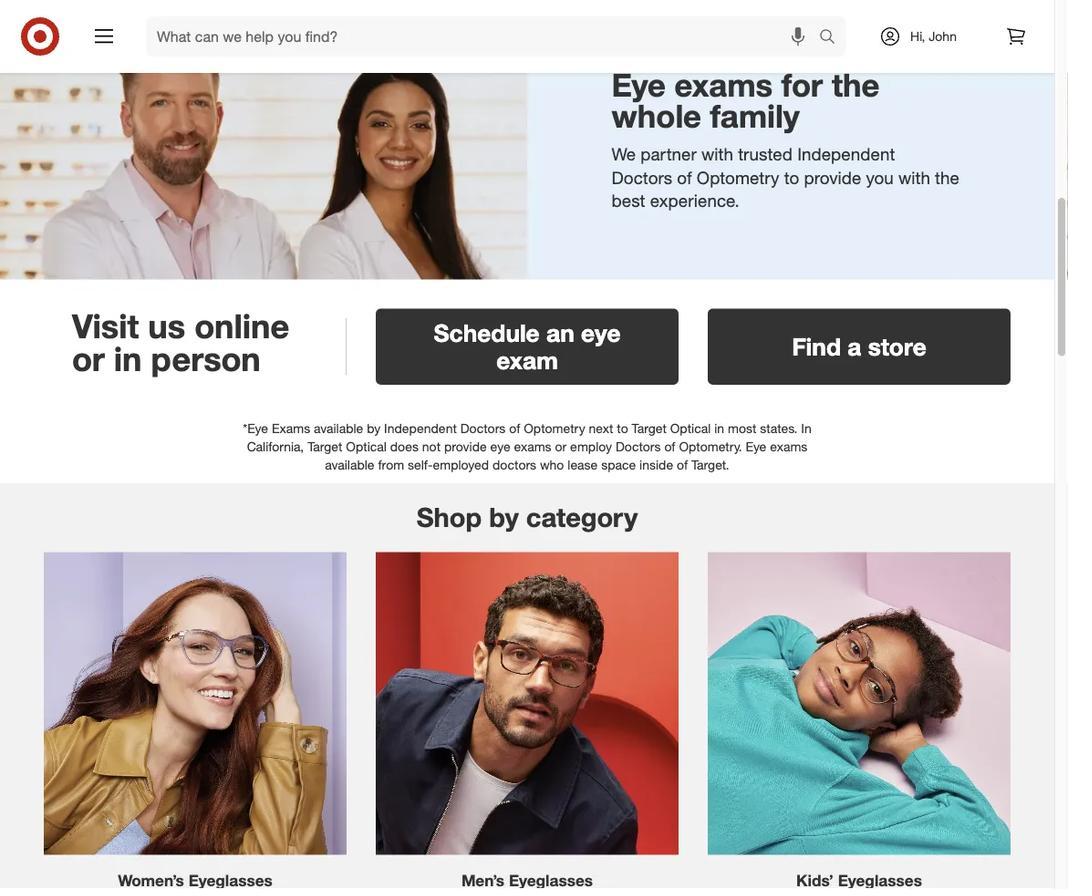 Task type: describe. For each thing, give the bounding box(es) containing it.
an
[[546, 318, 574, 347]]

1 horizontal spatial with
[[899, 167, 930, 188]]

target.
[[691, 457, 729, 472]]

not
[[422, 438, 441, 454]]

of up the doctors
[[509, 420, 520, 436]]

exams inside eye exams for the whole family we partner with trusted independent doctors of optometry to provide you with the best experience.
[[675, 65, 773, 103]]

0 horizontal spatial the
[[832, 65, 880, 103]]

exams up the doctors
[[514, 438, 552, 454]]

provide inside eye exams for the whole family we partner with trusted independent doctors of optometry to provide you with the best experience.
[[804, 167, 861, 188]]

california,
[[247, 438, 304, 454]]

of up inside
[[664, 438, 675, 454]]

store
[[868, 332, 927, 361]]

exam
[[496, 346, 558, 375]]

0 vertical spatial available
[[314, 420, 363, 436]]

states.
[[760, 420, 798, 436]]

0 vertical spatial optical
[[670, 420, 711, 436]]

in inside *eye exams available by independent doctors of optometry next to target optical in most states. in california, target optical does not provide eye exams or employ doctors of optometry. eye exams available from self-employed doctors who lease space inside of target.
[[714, 420, 724, 436]]

in
[[801, 420, 812, 436]]

optometry inside *eye exams available by independent doctors of optometry next to target optical in most states. in california, target optical does not provide eye exams or employ doctors of optometry. eye exams available from self-employed doctors who lease space inside of target.
[[524, 420, 585, 436]]

0 horizontal spatial with
[[702, 144, 733, 164]]

a
[[848, 332, 861, 361]]

experience.
[[650, 190, 740, 211]]

employ
[[570, 438, 612, 454]]

eye inside schedule an eye exam
[[581, 318, 621, 347]]

we
[[612, 144, 636, 164]]

eye inside *eye exams available by independent doctors of optometry next to target optical in most states. in california, target optical does not provide eye exams or employ doctors of optometry. eye exams available from self-employed doctors who lease space inside of target.
[[746, 438, 767, 454]]

eye inside eye exams for the whole family we partner with trusted independent doctors of optometry to provide you with the best experience.
[[612, 65, 666, 103]]

eye inside *eye exams available by independent doctors of optometry next to target optical in most states. in california, target optical does not provide eye exams or employ doctors of optometry. eye exams available from self-employed doctors who lease space inside of target.
[[490, 438, 510, 454]]

shop
[[417, 501, 482, 534]]

you
[[866, 167, 894, 188]]

*eye
[[243, 420, 268, 436]]

space
[[601, 457, 636, 472]]

optometry inside eye exams for the whole family we partner with trusted independent doctors of optometry to provide you with the best experience.
[[697, 167, 779, 188]]

independent inside *eye exams available by independent doctors of optometry next to target optical in most states. in california, target optical does not provide eye exams or employ doctors of optometry. eye exams available from self-employed doctors who lease space inside of target.
[[384, 420, 457, 436]]

search button
[[811, 16, 855, 60]]

find a store link
[[693, 294, 1025, 395]]

does
[[390, 438, 419, 454]]

whole
[[612, 97, 701, 135]]

find a store
[[792, 332, 927, 361]]

best
[[612, 190, 645, 211]]



Task type: locate. For each thing, give the bounding box(es) containing it.
or inside *eye exams available by independent doctors of optometry next to target optical in most states. in california, target optical does not provide eye exams or employ doctors of optometry. eye exams available from self-employed doctors who lease space inside of target.
[[555, 438, 567, 454]]

0 vertical spatial eye
[[581, 318, 621, 347]]

doctors up best
[[612, 167, 672, 188]]

1 horizontal spatial the
[[935, 167, 959, 188]]

1 vertical spatial optometry
[[524, 420, 585, 436]]

family
[[710, 97, 800, 135]]

0 horizontal spatial optometry
[[524, 420, 585, 436]]

1 horizontal spatial optometry
[[697, 167, 779, 188]]

visit
[[72, 305, 139, 346]]

exams left for
[[675, 65, 773, 103]]

1 horizontal spatial eye
[[746, 438, 767, 454]]

1 vertical spatial in
[[714, 420, 724, 436]]

who
[[540, 457, 564, 472]]

0 vertical spatial doctors
[[612, 167, 672, 188]]

hi, john
[[910, 28, 957, 44]]

of inside eye exams for the whole family we partner with trusted independent doctors of optometry to provide you with the best experience.
[[677, 167, 692, 188]]

exams down states. on the top right of page
[[770, 438, 808, 454]]

exams
[[272, 420, 310, 436]]

person
[[151, 338, 261, 379]]

provide up employed
[[444, 438, 487, 454]]

in left us
[[114, 338, 142, 379]]

0 vertical spatial the
[[832, 65, 880, 103]]

of right inside
[[677, 457, 688, 472]]

0 horizontal spatial optical
[[346, 438, 387, 454]]

or left us
[[72, 338, 105, 379]]

0 horizontal spatial eye
[[612, 65, 666, 103]]

optometry
[[697, 167, 779, 188], [524, 420, 585, 436]]

of up experience.
[[677, 167, 692, 188]]

1 horizontal spatial to
[[784, 167, 799, 188]]

0 horizontal spatial to
[[617, 420, 628, 436]]

1 vertical spatial with
[[899, 167, 930, 188]]

by
[[367, 420, 381, 436], [489, 501, 519, 534]]

1 horizontal spatial in
[[714, 420, 724, 436]]

trusted
[[738, 144, 793, 164]]

by down the doctors
[[489, 501, 519, 534]]

doctors inside eye exams for the whole family we partner with trusted independent doctors of optometry to provide you with the best experience.
[[612, 167, 672, 188]]

eye up we
[[612, 65, 666, 103]]

independent
[[797, 144, 895, 164], [384, 420, 457, 436]]

search
[[811, 29, 855, 47]]

1 vertical spatial optical
[[346, 438, 387, 454]]

optometry up who
[[524, 420, 585, 436]]

0 vertical spatial by
[[367, 420, 381, 436]]

1 horizontal spatial by
[[489, 501, 519, 534]]

online
[[194, 305, 289, 346]]

or
[[72, 338, 105, 379], [555, 438, 567, 454]]

to
[[784, 167, 799, 188], [617, 420, 628, 436]]

target down exams
[[308, 438, 342, 454]]

0 horizontal spatial target
[[308, 438, 342, 454]]

0 horizontal spatial provide
[[444, 438, 487, 454]]

independent up 'not'
[[384, 420, 457, 436]]

visit us online or in person
[[72, 305, 289, 379]]

doctors
[[493, 457, 536, 472]]

in up optometry. in the right of the page
[[714, 420, 724, 436]]

0 vertical spatial to
[[784, 167, 799, 188]]

inside
[[640, 457, 673, 472]]

optometry.
[[679, 438, 742, 454]]

0 vertical spatial with
[[702, 144, 733, 164]]

1 horizontal spatial eye
[[581, 318, 621, 347]]

0 horizontal spatial or
[[72, 338, 105, 379]]

by up from
[[367, 420, 381, 436]]

eye
[[612, 65, 666, 103], [746, 438, 767, 454]]

most
[[728, 420, 757, 436]]

1 vertical spatial eye
[[746, 438, 767, 454]]

to inside eye exams for the whole family we partner with trusted independent doctors of optometry to provide you with the best experience.
[[784, 167, 799, 188]]

schedule an eye exam link
[[361, 294, 693, 395]]

0 horizontal spatial in
[[114, 338, 142, 379]]

What can we help you find? suggestions appear below search field
[[146, 16, 824, 57]]

0 vertical spatial in
[[114, 338, 142, 379]]

with
[[702, 144, 733, 164], [899, 167, 930, 188]]

available
[[314, 420, 363, 436], [325, 457, 374, 472]]

to right next
[[617, 420, 628, 436]]

the right you
[[935, 167, 959, 188]]

target
[[632, 420, 667, 436], [308, 438, 342, 454]]

to inside *eye exams available by independent doctors of optometry next to target optical in most states. in california, target optical does not provide eye exams or employ doctors of optometry. eye exams available from self-employed doctors who lease space inside of target.
[[617, 420, 628, 436]]

1 vertical spatial available
[[325, 457, 374, 472]]

optical up from
[[346, 438, 387, 454]]

lease
[[568, 457, 598, 472]]

eye down most
[[746, 438, 767, 454]]

1 horizontal spatial or
[[555, 438, 567, 454]]

1 vertical spatial provide
[[444, 438, 487, 454]]

1 vertical spatial the
[[935, 167, 959, 188]]

1 horizontal spatial independent
[[797, 144, 895, 164]]

available left from
[[325, 457, 374, 472]]

provide left you
[[804, 167, 861, 188]]

us
[[148, 305, 185, 346]]

in inside visit us online or in person
[[114, 338, 142, 379]]

1 vertical spatial doctors
[[460, 420, 506, 436]]

independent inside eye exams for the whole family we partner with trusted independent doctors of optometry to provide you with the best experience.
[[797, 144, 895, 164]]

eye right 'an'
[[581, 318, 621, 347]]

0 vertical spatial target
[[632, 420, 667, 436]]

eye exams for the whole family we partner with trusted independent doctors of optometry to provide you with the best experience.
[[612, 65, 959, 211]]

schedule an eye exam
[[434, 318, 621, 375]]

independent up you
[[797, 144, 895, 164]]

from
[[378, 457, 404, 472]]

0 vertical spatial eye
[[612, 65, 666, 103]]

0 vertical spatial independent
[[797, 144, 895, 164]]

*eye exams available by independent doctors of optometry next to target optical in most states. in california, target optical does not provide eye exams or employ doctors of optometry. eye exams available from self-employed doctors who lease space inside of target.
[[243, 420, 812, 472]]

provide
[[804, 167, 861, 188], [444, 438, 487, 454]]

1 vertical spatial target
[[308, 438, 342, 454]]

provide inside *eye exams available by independent doctors of optometry next to target optical in most states. in california, target optical does not provide eye exams or employ doctors of optometry. eye exams available from self-employed doctors who lease space inside of target.
[[444, 438, 487, 454]]

by inside *eye exams available by independent doctors of optometry next to target optical in most states. in california, target optical does not provide eye exams or employ doctors of optometry. eye exams available from self-employed doctors who lease space inside of target.
[[367, 420, 381, 436]]

next
[[589, 420, 613, 436]]

hi,
[[910, 28, 925, 44]]

1 horizontal spatial provide
[[804, 167, 861, 188]]

doctors up inside
[[616, 438, 661, 454]]

or inside visit us online or in person
[[72, 338, 105, 379]]

doctors up employed
[[460, 420, 506, 436]]

or up who
[[555, 438, 567, 454]]

0 vertical spatial or
[[72, 338, 105, 379]]

target up inside
[[632, 420, 667, 436]]

the down search 'button' on the top of the page
[[832, 65, 880, 103]]

0 horizontal spatial by
[[367, 420, 381, 436]]

self-
[[408, 457, 433, 472]]

1 vertical spatial by
[[489, 501, 519, 534]]

eye
[[581, 318, 621, 347], [490, 438, 510, 454]]

optometry down trusted
[[697, 167, 779, 188]]

1 vertical spatial to
[[617, 420, 628, 436]]

find
[[792, 332, 841, 361]]

0 horizontal spatial independent
[[384, 420, 457, 436]]

1 vertical spatial independent
[[384, 420, 457, 436]]

exams
[[675, 65, 773, 103], [514, 438, 552, 454], [770, 438, 808, 454]]

2 vertical spatial doctors
[[616, 438, 661, 454]]

employed
[[433, 457, 489, 472]]

the
[[832, 65, 880, 103], [935, 167, 959, 188]]

with left trusted
[[702, 144, 733, 164]]

for
[[781, 65, 823, 103]]

of
[[677, 167, 692, 188], [509, 420, 520, 436], [664, 438, 675, 454], [677, 457, 688, 472]]

doctors
[[612, 167, 672, 188], [460, 420, 506, 436], [616, 438, 661, 454]]

schedule
[[434, 318, 540, 347]]

shop by category
[[417, 501, 638, 534]]

optical
[[670, 420, 711, 436], [346, 438, 387, 454]]

0 vertical spatial optometry
[[697, 167, 779, 188]]

eye up the doctors
[[490, 438, 510, 454]]

optical up optometry. in the right of the page
[[670, 420, 711, 436]]

john
[[929, 28, 957, 44]]

1 horizontal spatial target
[[632, 420, 667, 436]]

1 vertical spatial eye
[[490, 438, 510, 454]]

to down trusted
[[784, 167, 799, 188]]

category
[[526, 501, 638, 534]]

1 horizontal spatial optical
[[670, 420, 711, 436]]

1 vertical spatial or
[[555, 438, 567, 454]]

0 horizontal spatial eye
[[490, 438, 510, 454]]

in
[[114, 338, 142, 379], [714, 420, 724, 436]]

partner
[[641, 144, 697, 164]]

available right exams
[[314, 420, 363, 436]]

0 vertical spatial provide
[[804, 167, 861, 188]]

with right you
[[899, 167, 930, 188]]



Task type: vqa. For each thing, say whether or not it's contained in the screenshot.
Cloud within the Baby Boys' Quilted Sleep N' Play - Cloud Island™ Blue
no



